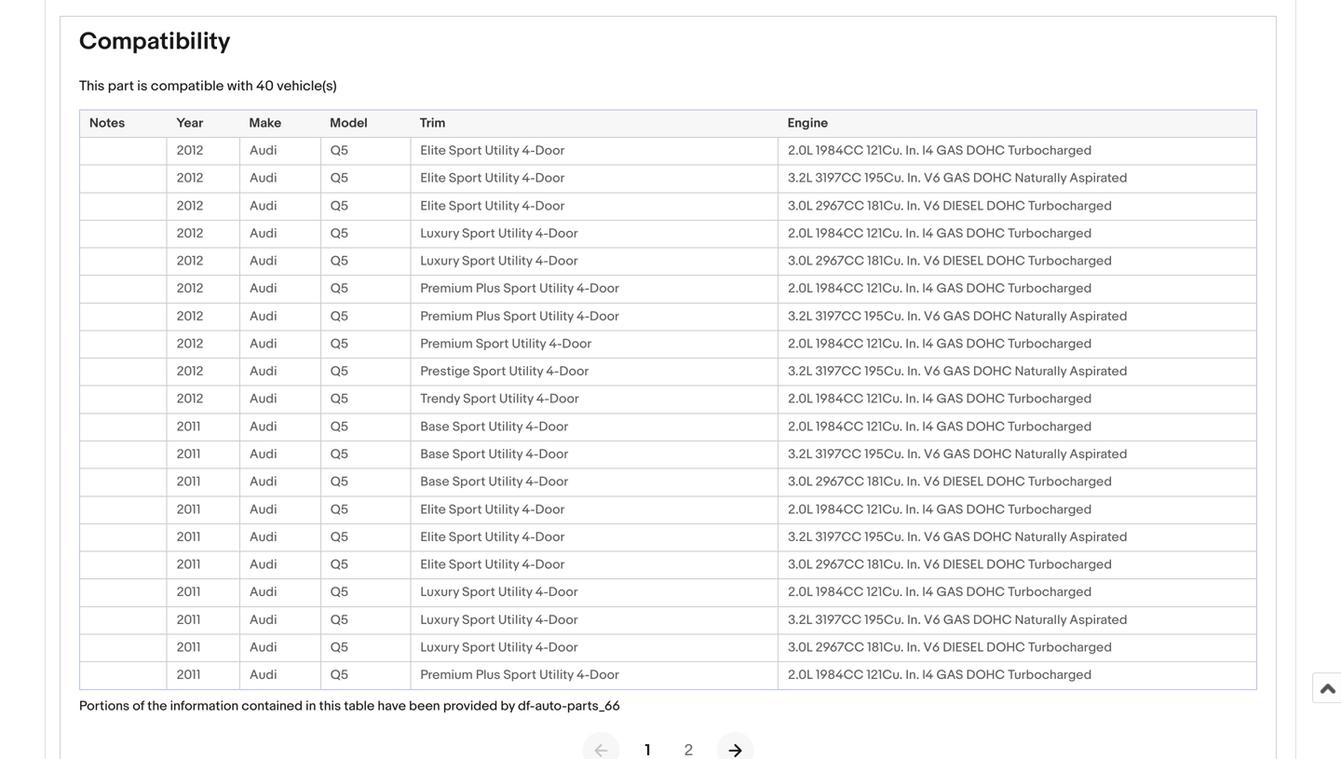 Task type: describe. For each thing, give the bounding box(es) containing it.
5 3.2l 3197cc 195cu. in. v6 gas dohc naturally aspirated from the top
[[788, 529, 1127, 545]]

1 q5 from the top
[[330, 143, 348, 159]]

provided
[[443, 698, 498, 714]]

3 elite sport utility 4-door from the top
[[420, 198, 565, 214]]

table
[[344, 698, 375, 714]]

1 3.2l 3197cc 195cu. in. v6 gas dohc naturally aspirated from the top
[[788, 171, 1127, 186]]

2 3.0l from the top
[[788, 253, 813, 269]]

3 2.0l from the top
[[788, 281, 813, 297]]

2 2967cc from the top
[[816, 253, 864, 269]]

3 2011 from the top
[[177, 474, 201, 490]]

5 3197cc from the top
[[815, 529, 862, 545]]

2 1984cc from the top
[[816, 226, 864, 242]]

year
[[176, 115, 203, 131]]

base for 3.2l 3197cc 195cu. in. v6 gas dohc naturally aspirated
[[420, 447, 449, 462]]

9 audi from the top
[[250, 364, 277, 380]]

8 audi from the top
[[250, 336, 277, 352]]

parts_66
[[567, 698, 620, 714]]

6 3197cc from the top
[[815, 612, 862, 628]]

4 195cu. from the top
[[865, 447, 904, 462]]

been
[[409, 698, 440, 714]]

3 3197cc from the top
[[815, 364, 862, 380]]

9 q5 from the top
[[330, 364, 348, 380]]

12 audi from the top
[[250, 447, 277, 462]]

1 195cu. from the top
[[865, 171, 904, 186]]

4 2.0l 1984cc 121cu. in. l4 gas dohc turbocharged from the top
[[788, 336, 1092, 352]]

make
[[249, 115, 281, 131]]

4 2012 from the top
[[177, 226, 203, 242]]

2 audi from the top
[[250, 171, 277, 186]]

4 luxury sport utility 4-door from the top
[[420, 612, 578, 628]]

4 l4 from the top
[[922, 336, 934, 352]]

2 luxury from the top
[[420, 253, 459, 269]]

6 3.2l 3197cc 195cu. in. v6 gas dohc naturally aspirated from the top
[[788, 612, 1127, 628]]

trendy sport utility 4-door
[[420, 391, 579, 407]]

17 audi from the top
[[250, 585, 277, 600]]

9 2.0l 1984cc 121cu. in. l4 gas dohc turbocharged from the top
[[788, 667, 1092, 683]]

auto-
[[535, 698, 567, 714]]

19 q5 from the top
[[330, 640, 348, 656]]

in
[[306, 698, 316, 714]]

6 2011 from the top
[[177, 557, 201, 573]]

1 2.0l 1984cc 121cu. in. l4 gas dohc turbocharged from the top
[[788, 143, 1092, 159]]

40
[[256, 78, 274, 94]]

6 3.2l from the top
[[788, 612, 813, 628]]

1 1984cc from the top
[[816, 143, 864, 159]]

14 q5 from the top
[[330, 502, 348, 518]]

4 2967cc from the top
[[816, 557, 864, 573]]

4 2.0l from the top
[[788, 336, 813, 352]]

9 2011 from the top
[[177, 640, 201, 656]]

11 audi from the top
[[250, 419, 277, 435]]

3 elite from the top
[[420, 198, 446, 214]]

4 diesel from the top
[[943, 557, 984, 573]]

8 1984cc from the top
[[816, 585, 864, 600]]

3 195cu. from the top
[[865, 364, 904, 380]]

2 3.0l 2967cc 181cu. in. v6 diesel dohc turbocharged from the top
[[788, 253, 1112, 269]]

6 2012 from the top
[[177, 281, 203, 297]]

2 plus from the top
[[476, 309, 500, 324]]

4 181cu. from the top
[[867, 557, 904, 573]]

6 1984cc from the top
[[816, 419, 864, 435]]

prestige
[[420, 364, 470, 380]]

3 premium plus sport utility 4-door from the top
[[420, 667, 619, 683]]

vehicle(s)
[[277, 78, 337, 94]]

7 121cu. from the top
[[867, 502, 903, 518]]

6 l4 from the top
[[922, 419, 934, 435]]

2 2012 from the top
[[177, 171, 203, 186]]

engine
[[788, 115, 828, 131]]

2 l4 from the top
[[922, 226, 934, 242]]

have
[[378, 698, 406, 714]]

with
[[227, 78, 253, 94]]

4 3197cc from the top
[[815, 447, 862, 462]]

16 q5 from the top
[[330, 557, 348, 573]]

10 2011 from the top
[[177, 667, 201, 683]]

compatible
[[151, 78, 224, 94]]

the
[[147, 698, 167, 714]]

3 2012 from the top
[[177, 198, 203, 214]]

6 q5 from the top
[[330, 281, 348, 297]]

8 2.0l from the top
[[788, 585, 813, 600]]

5 2.0l from the top
[[788, 391, 813, 407]]

4 premium from the top
[[420, 667, 473, 683]]

6 2.0l from the top
[[788, 419, 813, 435]]

4 elite from the top
[[420, 502, 446, 518]]

9 2.0l from the top
[[788, 667, 813, 683]]

5 naturally from the top
[[1015, 529, 1067, 545]]

3 luxury from the top
[[420, 585, 459, 600]]

7 2.0l 1984cc 121cu. in. l4 gas dohc turbocharged from the top
[[788, 502, 1092, 518]]

5 q5 from the top
[[330, 253, 348, 269]]

part
[[108, 78, 134, 94]]

2 luxury sport utility 4-door from the top
[[420, 253, 578, 269]]

1 diesel from the top
[[943, 198, 984, 214]]

5 diesel from the top
[[943, 640, 984, 656]]

of
[[133, 698, 144, 714]]

19 audi from the top
[[250, 640, 277, 656]]

5 195cu. from the top
[[865, 529, 904, 545]]

1 l4 from the top
[[922, 143, 934, 159]]

5 121cu. from the top
[[867, 391, 903, 407]]

3 3.0l from the top
[[788, 474, 813, 490]]

3 naturally from the top
[[1015, 364, 1067, 380]]

1 plus from the top
[[476, 281, 500, 297]]

is
[[137, 78, 148, 94]]

6 naturally from the top
[[1015, 612, 1067, 628]]

base sport utility 4-door for 3.0l 2967cc 181cu. in. v6 diesel dohc turbocharged
[[420, 474, 568, 490]]



Task type: locate. For each thing, give the bounding box(es) containing it.
naturally
[[1015, 171, 1067, 186], [1015, 309, 1067, 324], [1015, 364, 1067, 380], [1015, 447, 1067, 462], [1015, 529, 1067, 545], [1015, 612, 1067, 628]]

4 3.2l from the top
[[788, 447, 813, 462]]

in.
[[906, 143, 919, 159], [907, 171, 921, 186], [907, 198, 921, 214], [906, 226, 919, 242], [907, 253, 921, 269], [906, 281, 919, 297], [907, 309, 921, 324], [906, 336, 919, 352], [907, 364, 921, 380], [906, 391, 919, 407], [906, 419, 919, 435], [907, 447, 921, 462], [907, 474, 921, 490], [906, 502, 919, 518], [907, 529, 921, 545], [907, 557, 921, 573], [906, 585, 919, 600], [907, 612, 921, 628], [907, 640, 921, 656], [906, 667, 919, 683]]

1 vertical spatial base
[[420, 447, 449, 462]]

5 2.0l 1984cc 121cu. in. l4 gas dohc turbocharged from the top
[[788, 391, 1092, 407]]

2 naturally from the top
[[1015, 309, 1067, 324]]

compatibility
[[79, 27, 230, 56]]

luxury sport utility 4-door
[[420, 226, 578, 242], [420, 253, 578, 269], [420, 585, 578, 600], [420, 612, 578, 628], [420, 640, 578, 656]]

turbocharged
[[1008, 143, 1092, 159], [1028, 198, 1112, 214], [1008, 226, 1092, 242], [1028, 253, 1112, 269], [1008, 281, 1092, 297], [1008, 336, 1092, 352], [1008, 391, 1092, 407], [1008, 419, 1092, 435], [1028, 474, 1112, 490], [1008, 502, 1092, 518], [1028, 557, 1112, 573], [1008, 585, 1092, 600], [1028, 640, 1112, 656], [1008, 667, 1092, 683]]

1 premium plus sport utility 4-door from the top
[[420, 281, 619, 297]]

1 audi from the top
[[250, 143, 277, 159]]

5 luxury from the top
[[420, 640, 459, 656]]

3 l4 from the top
[[922, 281, 934, 297]]

3 q5 from the top
[[330, 198, 348, 214]]

5 3.0l 2967cc 181cu. in. v6 diesel dohc turbocharged from the top
[[788, 640, 1112, 656]]

2 vertical spatial base
[[420, 474, 449, 490]]

1 base sport utility 4-door from the top
[[420, 419, 568, 435]]

4 3.0l 2967cc 181cu. in. v6 diesel dohc turbocharged from the top
[[788, 557, 1112, 573]]

portions
[[79, 698, 130, 714]]

1984cc
[[816, 143, 864, 159], [816, 226, 864, 242], [816, 281, 864, 297], [816, 336, 864, 352], [816, 391, 864, 407], [816, 419, 864, 435], [816, 502, 864, 518], [816, 585, 864, 600], [816, 667, 864, 683]]

4 elite sport utility 4-door from the top
[[420, 502, 565, 518]]

2 premium from the top
[[420, 309, 473, 324]]

195cu.
[[865, 171, 904, 186], [865, 309, 904, 324], [865, 364, 904, 380], [865, 447, 904, 462], [865, 529, 904, 545], [865, 612, 904, 628]]

q5
[[330, 143, 348, 159], [330, 171, 348, 186], [330, 198, 348, 214], [330, 226, 348, 242], [330, 253, 348, 269], [330, 281, 348, 297], [330, 309, 348, 324], [330, 336, 348, 352], [330, 364, 348, 380], [330, 391, 348, 407], [330, 419, 348, 435], [330, 447, 348, 462], [330, 474, 348, 490], [330, 502, 348, 518], [330, 529, 348, 545], [330, 557, 348, 573], [330, 585, 348, 600], [330, 612, 348, 628], [330, 640, 348, 656], [330, 667, 348, 683]]

8 q5 from the top
[[330, 336, 348, 352]]

3 base sport utility 4-door from the top
[[420, 474, 568, 490]]

base
[[420, 419, 449, 435], [420, 447, 449, 462], [420, 474, 449, 490]]

16 audi from the top
[[250, 557, 277, 573]]

0 vertical spatial base
[[420, 419, 449, 435]]

18 q5 from the top
[[330, 612, 348, 628]]

8 l4 from the top
[[922, 585, 934, 600]]

diesel
[[943, 198, 984, 214], [943, 253, 984, 269], [943, 474, 984, 490], [943, 557, 984, 573], [943, 640, 984, 656]]

2 3.2l from the top
[[788, 309, 813, 324]]

this
[[319, 698, 341, 714]]

portions of the information contained in this table have been provided by df-auto-parts_66
[[79, 698, 620, 714]]

2 vertical spatial plus
[[476, 667, 500, 683]]

aspirated
[[1070, 171, 1127, 186], [1070, 309, 1127, 324], [1070, 364, 1127, 380], [1070, 447, 1127, 462], [1070, 529, 1127, 545], [1070, 612, 1127, 628]]

10 2012 from the top
[[177, 391, 203, 407]]

2 3.2l 3197cc 195cu. in. v6 gas dohc naturally aspirated from the top
[[788, 309, 1127, 324]]

11 q5 from the top
[[330, 419, 348, 435]]

trim
[[420, 115, 446, 131]]

5 3.0l from the top
[[788, 640, 813, 656]]

1 3.0l from the top
[[788, 198, 813, 214]]

1 2967cc from the top
[[816, 198, 864, 214]]

this part is compatible with 40 vehicle(s)
[[79, 78, 337, 94]]

5 2967cc from the top
[[816, 640, 864, 656]]

3 3.2l 3197cc 195cu. in. v6 gas dohc naturally aspirated from the top
[[788, 364, 1127, 380]]

base sport utility 4-door for 2.0l 1984cc 121cu. in. l4 gas dohc turbocharged
[[420, 419, 568, 435]]

6 195cu. from the top
[[865, 612, 904, 628]]

5 3.2l from the top
[[788, 529, 813, 545]]

13 audi from the top
[[250, 474, 277, 490]]

premium
[[420, 281, 473, 297], [420, 309, 473, 324], [420, 336, 473, 352], [420, 667, 473, 683]]

2.0l 1984cc 121cu. in. l4 gas dohc turbocharged
[[788, 143, 1092, 159], [788, 226, 1092, 242], [788, 281, 1092, 297], [788, 336, 1092, 352], [788, 391, 1092, 407], [788, 419, 1092, 435], [788, 502, 1092, 518], [788, 585, 1092, 600], [788, 667, 1092, 683]]

df-
[[518, 698, 535, 714]]

1 elite from the top
[[420, 143, 446, 159]]

7 2011 from the top
[[177, 585, 201, 600]]

premium sport utility 4-door
[[420, 336, 592, 352]]

1 base from the top
[[420, 419, 449, 435]]

gas
[[936, 143, 963, 159], [943, 171, 970, 186], [936, 226, 963, 242], [936, 281, 963, 297], [943, 309, 970, 324], [936, 336, 963, 352], [943, 364, 970, 380], [936, 391, 963, 407], [936, 419, 963, 435], [943, 447, 970, 462], [936, 502, 963, 518], [943, 529, 970, 545], [936, 585, 963, 600], [943, 612, 970, 628], [936, 667, 963, 683]]

2 2.0l 1984cc 121cu. in. l4 gas dohc turbocharged from the top
[[788, 226, 1092, 242]]

base for 2.0l 1984cc 121cu. in. l4 gas dohc turbocharged
[[420, 419, 449, 435]]

2 vertical spatial premium plus sport utility 4-door
[[420, 667, 619, 683]]

3197cc
[[815, 171, 862, 186], [815, 309, 862, 324], [815, 364, 862, 380], [815, 447, 862, 462], [815, 529, 862, 545], [815, 612, 862, 628]]

0 vertical spatial plus
[[476, 281, 500, 297]]

elite sport utility 4-door
[[420, 143, 565, 159], [420, 171, 565, 186], [420, 198, 565, 214], [420, 502, 565, 518], [420, 529, 565, 545], [420, 557, 565, 573]]

3 premium from the top
[[420, 336, 473, 352]]

navigation
[[79, 730, 1257, 759]]

2 premium plus sport utility 4-door from the top
[[420, 309, 619, 324]]

5 l4 from the top
[[922, 391, 934, 407]]

5 181cu. from the top
[[867, 640, 904, 656]]

1 181cu. from the top
[[867, 198, 904, 214]]

5 elite from the top
[[420, 529, 446, 545]]

notes
[[89, 115, 125, 131]]

2 vertical spatial base sport utility 4-door
[[420, 474, 568, 490]]

4 luxury from the top
[[420, 612, 459, 628]]

4 1984cc from the top
[[816, 336, 864, 352]]

3 diesel from the top
[[943, 474, 984, 490]]

6 aspirated from the top
[[1070, 612, 1127, 628]]

3 1984cc from the top
[[816, 281, 864, 297]]

7 2012 from the top
[[177, 309, 203, 324]]

3 2.0l 1984cc 121cu. in. l4 gas dohc turbocharged from the top
[[788, 281, 1092, 297]]

trendy
[[420, 391, 460, 407]]

information
[[170, 698, 239, 714]]

6 2.0l 1984cc 121cu. in. l4 gas dohc turbocharged from the top
[[788, 419, 1092, 435]]

1 2012 from the top
[[177, 143, 203, 159]]

3 3.2l from the top
[[788, 364, 813, 380]]

2 diesel from the top
[[943, 253, 984, 269]]

3 plus from the top
[[476, 667, 500, 683]]

5 1984cc from the top
[[816, 391, 864, 407]]

contained
[[242, 698, 303, 714]]

premium plus sport utility 4-door
[[420, 281, 619, 297], [420, 309, 619, 324], [420, 667, 619, 683]]

base sport utility 4-door
[[420, 419, 568, 435], [420, 447, 568, 462], [420, 474, 568, 490]]

3.2l 3197cc 195cu. in. v6 gas dohc naturally aspirated
[[788, 171, 1127, 186], [788, 309, 1127, 324], [788, 364, 1127, 380], [788, 447, 1127, 462], [788, 529, 1127, 545], [788, 612, 1127, 628]]

audi
[[250, 143, 277, 159], [250, 171, 277, 186], [250, 198, 277, 214], [250, 226, 277, 242], [250, 253, 277, 269], [250, 281, 277, 297], [250, 309, 277, 324], [250, 336, 277, 352], [250, 364, 277, 380], [250, 391, 277, 407], [250, 419, 277, 435], [250, 447, 277, 462], [250, 474, 277, 490], [250, 502, 277, 518], [250, 529, 277, 545], [250, 557, 277, 573], [250, 585, 277, 600], [250, 612, 277, 628], [250, 640, 277, 656], [250, 667, 277, 683]]

2011
[[177, 419, 201, 435], [177, 447, 201, 462], [177, 474, 201, 490], [177, 502, 201, 518], [177, 529, 201, 545], [177, 557, 201, 573], [177, 585, 201, 600], [177, 612, 201, 628], [177, 640, 201, 656], [177, 667, 201, 683]]

elite
[[420, 143, 446, 159], [420, 171, 446, 186], [420, 198, 446, 214], [420, 502, 446, 518], [420, 529, 446, 545], [420, 557, 446, 573]]

15 q5 from the top
[[330, 529, 348, 545]]

by
[[501, 698, 515, 714]]

this
[[79, 78, 105, 94]]

1 vertical spatial premium plus sport utility 4-door
[[420, 309, 619, 324]]

3 181cu. from the top
[[867, 474, 904, 490]]

1 vertical spatial base sport utility 4-door
[[420, 447, 568, 462]]

10 audi from the top
[[250, 391, 277, 407]]

base for 3.0l 2967cc 181cu. in. v6 diesel dohc turbocharged
[[420, 474, 449, 490]]

13 q5 from the top
[[330, 474, 348, 490]]

utility
[[485, 143, 519, 159], [485, 171, 519, 186], [485, 198, 519, 214], [498, 226, 532, 242], [498, 253, 532, 269], [539, 281, 574, 297], [539, 309, 574, 324], [512, 336, 546, 352], [509, 364, 543, 380], [499, 391, 533, 407], [488, 419, 523, 435], [488, 447, 523, 462], [488, 474, 523, 490], [485, 502, 519, 518], [485, 529, 519, 545], [485, 557, 519, 573], [498, 585, 532, 600], [498, 612, 532, 628], [498, 640, 532, 656], [539, 667, 574, 683]]

1 121cu. from the top
[[867, 143, 903, 159]]

4 2011 from the top
[[177, 502, 201, 518]]

4 3.0l from the top
[[788, 557, 813, 573]]

2967cc
[[816, 198, 864, 214], [816, 253, 864, 269], [816, 474, 864, 490], [816, 557, 864, 573], [816, 640, 864, 656]]

3 aspirated from the top
[[1070, 364, 1127, 380]]

14 audi from the top
[[250, 502, 277, 518]]

0 vertical spatial base sport utility 4-door
[[420, 419, 568, 435]]

2 aspirated from the top
[[1070, 309, 1127, 324]]

2 elite sport utility 4-door from the top
[[420, 171, 565, 186]]

4 3.2l 3197cc 195cu. in. v6 gas dohc naturally aspirated from the top
[[788, 447, 1127, 462]]

2 121cu. from the top
[[867, 226, 903, 242]]

9 l4 from the top
[[922, 667, 934, 683]]

v6
[[924, 171, 940, 186], [923, 198, 940, 214], [923, 253, 940, 269], [924, 309, 940, 324], [924, 364, 940, 380], [924, 447, 940, 462], [923, 474, 940, 490], [924, 529, 940, 545], [923, 557, 940, 573], [924, 612, 940, 628], [923, 640, 940, 656]]

2 base sport utility 4-door from the top
[[420, 447, 568, 462]]

0 vertical spatial premium plus sport utility 4-door
[[420, 281, 619, 297]]

8 121cu. from the top
[[867, 585, 903, 600]]

sport
[[449, 143, 482, 159], [449, 171, 482, 186], [449, 198, 482, 214], [462, 226, 495, 242], [462, 253, 495, 269], [503, 281, 536, 297], [503, 309, 536, 324], [476, 336, 509, 352], [473, 364, 506, 380], [463, 391, 496, 407], [452, 419, 486, 435], [452, 447, 486, 462], [452, 474, 486, 490], [449, 502, 482, 518], [449, 529, 482, 545], [449, 557, 482, 573], [462, 585, 495, 600], [462, 612, 495, 628], [462, 640, 495, 656], [503, 667, 536, 683]]

181cu.
[[867, 198, 904, 214], [867, 253, 904, 269], [867, 474, 904, 490], [867, 557, 904, 573], [867, 640, 904, 656]]

door
[[535, 143, 565, 159], [535, 171, 565, 186], [535, 198, 565, 214], [548, 226, 578, 242], [548, 253, 578, 269], [590, 281, 619, 297], [590, 309, 619, 324], [562, 336, 592, 352], [559, 364, 589, 380], [549, 391, 579, 407], [539, 419, 568, 435], [539, 447, 568, 462], [539, 474, 568, 490], [535, 502, 565, 518], [535, 529, 565, 545], [535, 557, 565, 573], [548, 585, 578, 600], [548, 612, 578, 628], [548, 640, 578, 656], [590, 667, 619, 683]]

7 1984cc from the top
[[816, 502, 864, 518]]

2 elite from the top
[[420, 171, 446, 186]]

3.0l
[[788, 198, 813, 214], [788, 253, 813, 269], [788, 474, 813, 490], [788, 557, 813, 573], [788, 640, 813, 656]]

1 luxury sport utility 4-door from the top
[[420, 226, 578, 242]]

3.0l 2967cc 181cu. in. v6 diesel dohc turbocharged
[[788, 198, 1112, 214], [788, 253, 1112, 269], [788, 474, 1112, 490], [788, 557, 1112, 573], [788, 640, 1112, 656]]

l4
[[922, 143, 934, 159], [922, 226, 934, 242], [922, 281, 934, 297], [922, 336, 934, 352], [922, 391, 934, 407], [922, 419, 934, 435], [922, 502, 934, 518], [922, 585, 934, 600], [922, 667, 934, 683]]

4-
[[522, 143, 535, 159], [522, 171, 535, 186], [522, 198, 535, 214], [535, 226, 548, 242], [535, 253, 548, 269], [577, 281, 590, 297], [577, 309, 590, 324], [549, 336, 562, 352], [546, 364, 559, 380], [536, 391, 549, 407], [526, 419, 539, 435], [526, 447, 539, 462], [526, 474, 539, 490], [522, 502, 535, 518], [522, 529, 535, 545], [522, 557, 535, 573], [535, 585, 548, 600], [535, 612, 548, 628], [535, 640, 548, 656], [577, 667, 590, 683]]

luxury
[[420, 226, 459, 242], [420, 253, 459, 269], [420, 585, 459, 600], [420, 612, 459, 628], [420, 640, 459, 656]]

121cu.
[[867, 143, 903, 159], [867, 226, 903, 242], [867, 281, 903, 297], [867, 336, 903, 352], [867, 391, 903, 407], [867, 419, 903, 435], [867, 502, 903, 518], [867, 585, 903, 600], [867, 667, 903, 683]]

model
[[330, 115, 368, 131]]

2.0l
[[788, 143, 813, 159], [788, 226, 813, 242], [788, 281, 813, 297], [788, 336, 813, 352], [788, 391, 813, 407], [788, 419, 813, 435], [788, 502, 813, 518], [788, 585, 813, 600], [788, 667, 813, 683]]

2 3197cc from the top
[[815, 309, 862, 324]]

2012
[[177, 143, 203, 159], [177, 171, 203, 186], [177, 198, 203, 214], [177, 226, 203, 242], [177, 253, 203, 269], [177, 281, 203, 297], [177, 309, 203, 324], [177, 336, 203, 352], [177, 364, 203, 380], [177, 391, 203, 407]]

8 2011 from the top
[[177, 612, 201, 628]]

1 vertical spatial plus
[[476, 309, 500, 324]]

3.2l
[[788, 171, 813, 186], [788, 309, 813, 324], [788, 364, 813, 380], [788, 447, 813, 462], [788, 529, 813, 545], [788, 612, 813, 628]]

plus
[[476, 281, 500, 297], [476, 309, 500, 324], [476, 667, 500, 683]]

9 1984cc from the top
[[816, 667, 864, 683]]

base sport utility 4-door for 3.2l 3197cc 195cu. in. v6 gas dohc naturally aspirated
[[420, 447, 568, 462]]

3 2967cc from the top
[[816, 474, 864, 490]]

dohc
[[966, 143, 1005, 159], [973, 171, 1012, 186], [987, 198, 1025, 214], [966, 226, 1005, 242], [987, 253, 1025, 269], [966, 281, 1005, 297], [973, 309, 1012, 324], [966, 336, 1005, 352], [973, 364, 1012, 380], [966, 391, 1005, 407], [966, 419, 1005, 435], [973, 447, 1012, 462], [987, 474, 1025, 490], [966, 502, 1005, 518], [973, 529, 1012, 545], [987, 557, 1025, 573], [966, 585, 1005, 600], [973, 612, 1012, 628], [987, 640, 1025, 656], [966, 667, 1005, 683]]

prestige sport utility 4-door
[[420, 364, 589, 380]]



Task type: vqa. For each thing, say whether or not it's contained in the screenshot.


